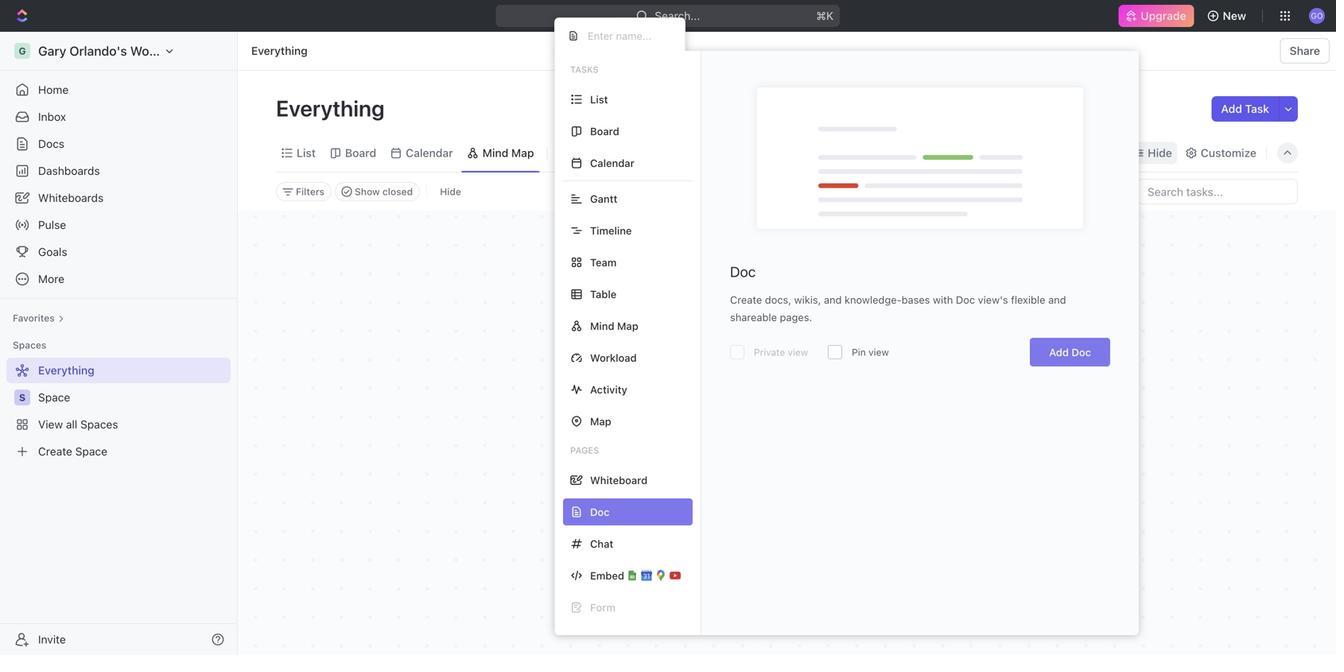 Task type: locate. For each thing, give the bounding box(es) containing it.
doc
[[731, 263, 756, 281], [956, 294, 976, 306], [1072, 347, 1092, 358]]

0 horizontal spatial list
[[297, 146, 316, 160]]

mind down table
[[590, 320, 615, 332]]

0 vertical spatial mind
[[483, 146, 509, 160]]

customize
[[1201, 146, 1257, 160]]

view
[[788, 347, 809, 358], [869, 347, 889, 358]]

and right flexible in the top of the page
[[1049, 294, 1067, 306]]

1 horizontal spatial doc
[[956, 294, 976, 306]]

calendar up hide button
[[406, 146, 453, 160]]

spaces
[[13, 340, 46, 351]]

⌘k
[[817, 9, 834, 22]]

0 horizontal spatial mind map
[[483, 146, 534, 160]]

1 vertical spatial everything
[[276, 95, 390, 121]]

board up view
[[590, 125, 620, 137]]

2 horizontal spatial map
[[618, 320, 639, 332]]

map up workload on the bottom of page
[[618, 320, 639, 332]]

0 vertical spatial map
[[512, 146, 534, 160]]

task
[[1246, 102, 1270, 115]]

pages
[[571, 446, 599, 456]]

pulse link
[[6, 212, 231, 238]]

1 vertical spatial add
[[1050, 347, 1070, 358]]

view right the private
[[788, 347, 809, 358]]

list down tasks
[[590, 94, 608, 105]]

1 horizontal spatial view
[[869, 347, 889, 358]]

0 horizontal spatial hide
[[440, 186, 462, 197]]

1 horizontal spatial map
[[590, 416, 612, 428]]

timeline
[[590, 225, 632, 237]]

everything
[[251, 44, 308, 57], [276, 95, 390, 121]]

1 view from the left
[[788, 347, 809, 358]]

whiteboard
[[590, 475, 648, 487]]

knowledge-
[[845, 294, 902, 306]]

calendar
[[406, 146, 453, 160], [590, 157, 635, 169]]

0 vertical spatial add
[[1222, 102, 1243, 115]]

board up the show
[[345, 146, 377, 160]]

0 vertical spatial list
[[590, 94, 608, 105]]

list
[[590, 94, 608, 105], [297, 146, 316, 160]]

hide inside hide button
[[440, 186, 462, 197]]

map left view button
[[512, 146, 534, 160]]

sidebar navigation
[[0, 32, 238, 656]]

view's
[[979, 294, 1009, 306]]

everything link
[[247, 41, 312, 60]]

0 horizontal spatial add
[[1050, 347, 1070, 358]]

hide right the search
[[1148, 146, 1173, 160]]

view right pin
[[869, 347, 889, 358]]

goals link
[[6, 240, 231, 265]]

results
[[786, 483, 830, 501]]

dashboards
[[38, 164, 100, 177]]

0 horizontal spatial map
[[512, 146, 534, 160]]

invite
[[38, 633, 66, 647]]

map
[[512, 146, 534, 160], [618, 320, 639, 332], [590, 416, 612, 428]]

1 horizontal spatial add
[[1222, 102, 1243, 115]]

favorites button
[[6, 309, 71, 328]]

private
[[754, 347, 786, 358]]

table
[[590, 288, 617, 300]]

add
[[1222, 102, 1243, 115], [1050, 347, 1070, 358]]

0 horizontal spatial board
[[345, 146, 377, 160]]

docs
[[38, 137, 64, 150]]

map down activity
[[590, 416, 612, 428]]

1 and from the left
[[824, 294, 842, 306]]

1 vertical spatial hide
[[440, 186, 462, 197]]

team
[[590, 257, 617, 269]]

hide inside hide dropdown button
[[1148, 146, 1173, 160]]

list left board link on the left of page
[[297, 146, 316, 160]]

dashboards link
[[6, 158, 231, 184]]

1 vertical spatial mind map
[[590, 320, 639, 332]]

upgrade link
[[1119, 5, 1195, 27]]

mind right calendar link
[[483, 146, 509, 160]]

calendar up 'gantt'
[[590, 157, 635, 169]]

inbox
[[38, 110, 66, 123]]

hide down calendar link
[[440, 186, 462, 197]]

add task
[[1222, 102, 1270, 115]]

home
[[38, 83, 69, 96]]

calendar link
[[403, 142, 453, 164]]

and
[[824, 294, 842, 306], [1049, 294, 1067, 306]]

mind map up workload on the bottom of page
[[590, 320, 639, 332]]

2 vertical spatial doc
[[1072, 347, 1092, 358]]

new button
[[1201, 3, 1257, 29]]

tree
[[6, 358, 231, 465]]

no matching results found.
[[699, 483, 876, 501]]

0 horizontal spatial mind
[[483, 146, 509, 160]]

hide
[[1148, 146, 1173, 160], [440, 186, 462, 197]]

view button
[[554, 134, 606, 172]]

mind
[[483, 146, 509, 160], [590, 320, 615, 332]]

1 horizontal spatial list
[[590, 94, 608, 105]]

whiteboards
[[38, 191, 104, 205]]

mind map left view button
[[483, 146, 534, 160]]

2 vertical spatial map
[[590, 416, 612, 428]]

create
[[731, 294, 763, 306]]

0 horizontal spatial view
[[788, 347, 809, 358]]

view button
[[554, 142, 606, 164]]

board
[[590, 125, 620, 137], [345, 146, 377, 160]]

chat
[[590, 538, 614, 550]]

1 horizontal spatial hide
[[1148, 146, 1173, 160]]

create docs, wikis, and knowledge-bases with doc view's flexible and shareable pages.
[[731, 294, 1067, 323]]

activity
[[590, 384, 628, 396]]

add for add doc
[[1050, 347, 1070, 358]]

and right "wikis,"
[[824, 294, 842, 306]]

1 vertical spatial board
[[345, 146, 377, 160]]

1 horizontal spatial mind
[[590, 320, 615, 332]]

favorites
[[13, 313, 55, 324]]

docs link
[[6, 131, 231, 157]]

mind map
[[483, 146, 534, 160], [590, 320, 639, 332]]

add inside "add task" button
[[1222, 102, 1243, 115]]

1 horizontal spatial and
[[1049, 294, 1067, 306]]

1 horizontal spatial board
[[590, 125, 620, 137]]

wikis,
[[795, 294, 822, 306]]

2 view from the left
[[869, 347, 889, 358]]

1 vertical spatial doc
[[956, 294, 976, 306]]

pin view
[[852, 347, 889, 358]]

inbox link
[[6, 104, 231, 130]]

2 horizontal spatial doc
[[1072, 347, 1092, 358]]

0 vertical spatial hide
[[1148, 146, 1173, 160]]

0 horizontal spatial and
[[824, 294, 842, 306]]

add doc
[[1050, 347, 1092, 358]]

0 vertical spatial doc
[[731, 263, 756, 281]]



Task type: vqa. For each thing, say whether or not it's contained in the screenshot.
Pin view view
yes



Task type: describe. For each thing, give the bounding box(es) containing it.
goals
[[38, 245, 67, 259]]

docs,
[[765, 294, 792, 306]]

shareable
[[731, 312, 777, 323]]

list link
[[294, 142, 316, 164]]

0 horizontal spatial doc
[[731, 263, 756, 281]]

flexible
[[1012, 294, 1046, 306]]

whiteboards link
[[6, 185, 231, 211]]

private view
[[754, 347, 809, 358]]

tasks
[[571, 64, 599, 75]]

1 horizontal spatial calendar
[[590, 157, 635, 169]]

hide button
[[1129, 142, 1178, 164]]

pages.
[[780, 312, 813, 323]]

pin
[[852, 347, 866, 358]]

add for add task
[[1222, 102, 1243, 115]]

found.
[[834, 483, 876, 501]]

0 horizontal spatial calendar
[[406, 146, 453, 160]]

1 vertical spatial map
[[618, 320, 639, 332]]

search button
[[1064, 142, 1126, 164]]

no
[[699, 483, 718, 501]]

2 and from the left
[[1049, 294, 1067, 306]]

0 vertical spatial everything
[[251, 44, 308, 57]]

board link
[[342, 142, 377, 164]]

show closed
[[355, 186, 413, 197]]

add task button
[[1212, 96, 1280, 122]]

tree inside 'sidebar' navigation
[[6, 358, 231, 465]]

share
[[1291, 44, 1321, 57]]

show
[[355, 186, 380, 197]]

search
[[1085, 146, 1121, 160]]

new
[[1224, 9, 1247, 22]]

share button
[[1281, 38, 1331, 64]]

view for pin view
[[869, 347, 889, 358]]

closed
[[383, 186, 413, 197]]

Enter name... field
[[586, 29, 672, 43]]

0 vertical spatial mind map
[[483, 146, 534, 160]]

customize button
[[1181, 142, 1262, 164]]

with
[[933, 294, 954, 306]]

upgrade
[[1141, 9, 1187, 22]]

view
[[575, 146, 601, 160]]

0 vertical spatial board
[[590, 125, 620, 137]]

1 vertical spatial mind
[[590, 320, 615, 332]]

pulse
[[38, 218, 66, 232]]

1 vertical spatial list
[[297, 146, 316, 160]]

home link
[[6, 77, 231, 103]]

doc inside create docs, wikis, and knowledge-bases with doc view's flexible and shareable pages.
[[956, 294, 976, 306]]

form
[[590, 602, 616, 614]]

1 horizontal spatial mind map
[[590, 320, 639, 332]]

search...
[[655, 9, 701, 22]]

bases
[[902, 294, 931, 306]]

mind map link
[[480, 142, 534, 164]]

embed
[[590, 570, 625, 582]]

hide button
[[434, 182, 468, 201]]

show closed button
[[335, 182, 420, 201]]

view for private view
[[788, 347, 809, 358]]

workload
[[590, 352, 637, 364]]

matching
[[721, 483, 782, 501]]

Search tasks... text field
[[1139, 180, 1298, 204]]

gantt
[[590, 193, 618, 205]]



